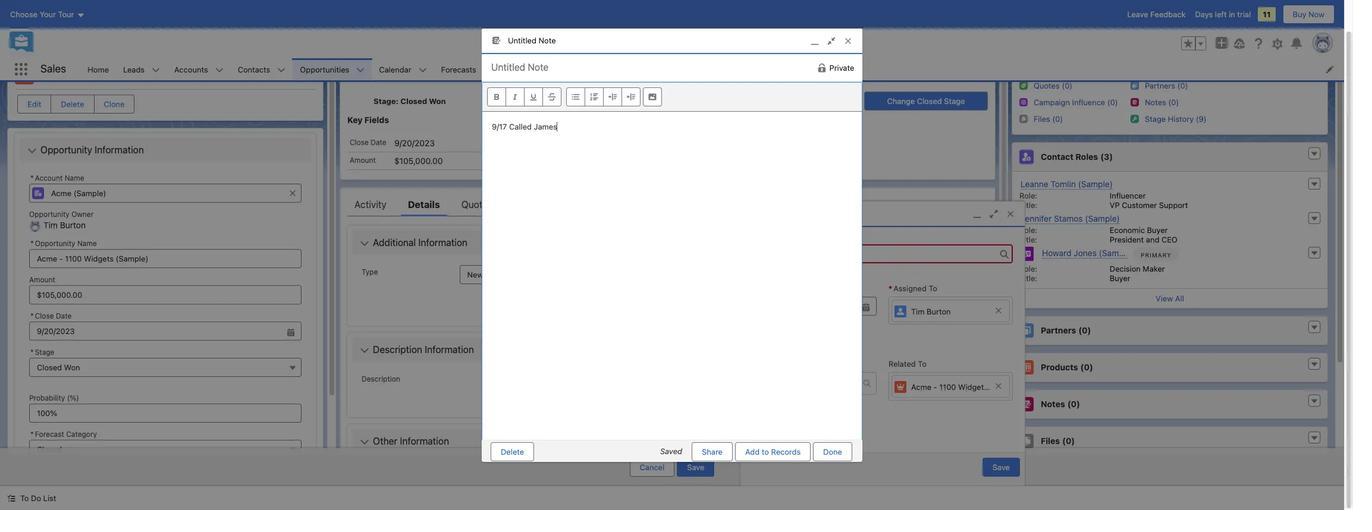Task type: vqa. For each thing, say whether or not it's contained in the screenshot.
Case
no



Task type: describe. For each thing, give the bounding box(es) containing it.
Probability (%) text field
[[29, 404, 302, 423]]

change
[[888, 96, 915, 106]]

to do list
[[20, 494, 56, 504]]

notes image
[[1131, 98, 1140, 106]]

0 horizontal spatial buyer
[[1110, 274, 1131, 283]]

leave
[[1128, 10, 1149, 19]]

buy now button
[[1283, 5, 1336, 24]]

forecast
[[35, 431, 64, 440]]

products
[[1042, 363, 1079, 373]]

opportunity image
[[15, 65, 34, 85]]

contact
[[1042, 152, 1074, 162]]

activity link
[[355, 193, 387, 216]]

clone
[[104, 99, 125, 109]]

add to records
[[746, 447, 801, 457]]

list
[[43, 494, 56, 504]]

called
[[509, 122, 532, 131]]

change closed stage
[[888, 96, 966, 106]]

* account name
[[30, 174, 84, 183]]

tim
[[912, 307, 925, 316]]

partners (0)
[[1146, 81, 1189, 90]]

description information button
[[355, 340, 981, 359]]

to for assigned to
[[929, 284, 938, 293]]

(sample) inside new task dialog
[[991, 383, 1023, 392]]

(0) for products (0)
[[1081, 363, 1094, 373]]

president and ceo
[[1110, 235, 1178, 245]]

toolbar inside untitled note dialog
[[483, 82, 862, 112]]

products (0)
[[1042, 363, 1094, 373]]

left
[[1216, 10, 1228, 19]]

files
[[1042, 436, 1061, 447]]

files (0)
[[1034, 114, 1064, 124]]

stage history (9) link
[[1146, 114, 1207, 124]]

to
[[762, 447, 769, 457]]

campaign influence image
[[1020, 98, 1028, 106]]

leads list item
[[116, 58, 167, 80]]

0 horizontal spatial widgets
[[107, 68, 150, 80]]

format body element
[[567, 87, 641, 106]]

home link
[[81, 58, 116, 80]]

share
[[702, 447, 723, 457]]

quote
[[462, 199, 488, 210]]

done button
[[814, 443, 853, 462]]

notes (0)
[[1146, 98, 1180, 107]]

owner
[[72, 210, 94, 219]]

campaign
[[1034, 98, 1071, 107]]

decision maker
[[1110, 264, 1166, 274]]

Amount text field
[[29, 286, 302, 305]]

details
[[408, 199, 440, 210]]

saved
[[661, 447, 683, 456]]

share button
[[692, 443, 733, 462]]

key fields
[[348, 115, 389, 125]]

save button inside new task dialog
[[983, 458, 1021, 477]]

to do list button
[[0, 487, 63, 511]]

assigned to
[[894, 284, 938, 293]]

jennifer stamos (sample)
[[1021, 214, 1121, 224]]

contacts
[[238, 65, 270, 74]]

quote link
[[462, 193, 488, 216]]

dashboards link
[[484, 58, 541, 80]]

stage history image
[[1131, 115, 1140, 123]]

(sample) for leanne tomlin (sample)
[[1079, 179, 1114, 189]]

vp
[[1110, 201, 1120, 210]]

(0) for notes (0)
[[1068, 400, 1081, 410]]

role: for leanne tomlin (sample)
[[1020, 191, 1038, 201]]

1100 inside new task dialog
[[940, 383, 957, 392]]

information for other information
[[400, 436, 449, 447]]

all
[[1176, 294, 1185, 304]]

information for additional information
[[419, 237, 468, 248]]

text default image inside untitled note dialog
[[818, 63, 828, 72]]

change closed stage button
[[865, 92, 989, 111]]

untitled note dialog
[[481, 29, 863, 471]]

opportunity for opportunity information
[[40, 145, 92, 155]]

path options list box
[[374, 63, 989, 82]]

1 vertical spatial close
[[35, 312, 54, 321]]

won
[[429, 96, 446, 106]]

contact roles element
[[1012, 142, 1329, 309]]

contacts link
[[231, 58, 278, 80]]

(sample) for howard jones (sample)
[[1100, 248, 1134, 258]]

fields
[[365, 115, 389, 125]]

name for * account name
[[65, 174, 84, 183]]

add to records button
[[736, 443, 811, 462]]

tab list containing activity
[[348, 193, 989, 216]]

* stage
[[30, 348, 54, 357]]

title: for leanne tomlin (sample)
[[1020, 201, 1038, 210]]

1 closed from the left
[[401, 96, 427, 106]]

forecasts
[[441, 65, 477, 74]]

opportunities
[[300, 65, 350, 74]]

Compose text text field
[[483, 112, 862, 432]]

1 vertical spatial delete button
[[491, 443, 535, 462]]

accounts list item
[[167, 58, 231, 80]]

opportunity information button
[[22, 140, 309, 160]]

text default image inside the description information dropdown button
[[360, 346, 370, 356]]

tomlin
[[1051, 179, 1077, 189]]

0 vertical spatial -
[[73, 68, 78, 80]]

list containing home
[[81, 58, 1345, 80]]

roles
[[1076, 152, 1099, 162]]

howard
[[1043, 248, 1072, 258]]

decision
[[1110, 264, 1141, 274]]

search...
[[558, 39, 590, 48]]

to inside to do list button
[[20, 494, 29, 504]]

james
[[534, 122, 558, 131]]

text default image inside new task dialog
[[864, 380, 872, 388]]

partners (0)
[[1042, 326, 1092, 336]]

* for *
[[889, 284, 893, 293]]

opportunity for opportunity owner
[[29, 210, 70, 219]]

* for * stage
[[30, 348, 34, 357]]

other information
[[373, 436, 449, 447]]

add
[[746, 447, 760, 457]]

stage down * close date
[[35, 348, 54, 357]]

feedback
[[1151, 10, 1186, 19]]

notes
[[1042, 400, 1066, 410]]

information for opportunity information
[[95, 145, 144, 155]]

quotes image
[[1020, 81, 1028, 90]]

3 role: from the top
[[1020, 264, 1038, 274]]

9/17
[[492, 122, 507, 131]]

leave feedback
[[1128, 10, 1186, 19]]

view
[[1156, 294, 1174, 304]]

leads
[[123, 65, 145, 74]]

to for related to
[[918, 359, 927, 369]]

* close date
[[30, 312, 72, 321]]

close date
[[350, 138, 387, 147]]

0 vertical spatial acme - 1100 widgets (sample)
[[41, 68, 199, 80]]

partners (0) link
[[1146, 81, 1189, 91]]

leanne tomlin (sample) link
[[1021, 179, 1114, 190]]

search... button
[[535, 34, 773, 53]]

forecasts link
[[434, 58, 484, 80]]

cancel
[[640, 463, 665, 473]]

in
[[1230, 10, 1236, 19]]

0 vertical spatial close
[[350, 138, 369, 147]]



Task type: locate. For each thing, give the bounding box(es) containing it.
economic buyer
[[1110, 226, 1169, 235]]

information inside opportunity information dropdown button
[[95, 145, 144, 155]]

name down owner
[[77, 240, 97, 248]]

save inside new task dialog
[[993, 463, 1011, 472]]

primary
[[1142, 252, 1172, 259]]

3 title: from the top
[[1020, 274, 1038, 283]]

acme - 1100 widgets (sample)
[[41, 68, 199, 80], [912, 383, 1023, 392]]

0 vertical spatial 1100
[[80, 68, 105, 80]]

1 horizontal spatial acme - 1100 widgets (sample)
[[912, 383, 1023, 392]]

2 vertical spatial role:
[[1020, 264, 1038, 274]]

1 vertical spatial date
[[56, 312, 72, 321]]

0 vertical spatial opportunity
[[40, 145, 92, 155]]

sales
[[40, 63, 66, 75]]

close up the * stage
[[35, 312, 54, 321]]

widgets inside new task dialog
[[959, 383, 989, 392]]

to left do in the bottom left of the page
[[20, 494, 29, 504]]

0 vertical spatial delete button
[[51, 95, 94, 114]]

group containing *
[[29, 310, 302, 341]]

0 horizontal spatial close
[[35, 312, 54, 321]]

and
[[1147, 235, 1160, 245]]

text default image
[[27, 147, 37, 156], [1311, 361, 1319, 369], [1311, 398, 1319, 406], [7, 495, 15, 503]]

president
[[1110, 235, 1145, 245]]

1 vertical spatial -
[[934, 383, 938, 392]]

information inside other information dropdown button
[[400, 436, 449, 447]]

close down key
[[350, 138, 369, 147]]

history (9)
[[1169, 114, 1207, 124]]

influencer
[[1110, 191, 1146, 201]]

The deal is at 10% because they are at the sales process stage of defining their requirements.  It is not clear whether our solutions are a good fit or not but they are willing to discuss this in detail. text field
[[564, 372, 974, 402]]

to right assigned
[[929, 284, 938, 293]]

0 horizontal spatial amount
[[29, 276, 55, 285]]

stage history (9)
[[1146, 114, 1207, 124]]

trial
[[1238, 10, 1252, 19]]

2 vertical spatial opportunity
[[35, 240, 75, 248]]

dashboards list item
[[484, 58, 557, 80]]

information for description information
[[425, 344, 474, 355]]

* down opportunity owner
[[30, 240, 34, 248]]

delete inside status
[[501, 447, 524, 457]]

0 horizontal spatial delete
[[61, 99, 84, 109]]

stage down notes (0) link
[[1146, 114, 1167, 124]]

1 horizontal spatial 1100
[[940, 383, 957, 392]]

1 horizontal spatial delete button
[[491, 443, 535, 462]]

1 horizontal spatial delete
[[501, 447, 524, 457]]

0 horizontal spatial save button
[[677, 458, 715, 477]]

untitled note
[[508, 36, 556, 45]]

edit
[[27, 99, 41, 109]]

1 vertical spatial widgets
[[959, 383, 989, 392]]

amount down close date
[[350, 156, 376, 165]]

probability
[[29, 394, 65, 403]]

0 vertical spatial group
[[1182, 36, 1207, 51]]

1 vertical spatial buyer
[[1110, 274, 1131, 283]]

0 vertical spatial buyer
[[1148, 226, 1169, 235]]

text default image inside opportunity information dropdown button
[[27, 147, 37, 156]]

* for * opportunity name
[[30, 240, 34, 248]]

partners image
[[1131, 81, 1140, 90]]

0 horizontal spatial acme - 1100 widgets (sample)
[[41, 68, 199, 80]]

list
[[81, 58, 1345, 80]]

files image
[[1020, 115, 1028, 123]]

opportunity inside dropdown button
[[40, 145, 92, 155]]

1 horizontal spatial widgets
[[959, 383, 989, 392]]

none text field inside new task dialog
[[753, 297, 877, 316]]

1 horizontal spatial closed
[[918, 96, 943, 106]]

0 vertical spatial acme
[[41, 68, 70, 80]]

name for * opportunity name
[[77, 240, 97, 248]]

partners
[[1042, 326, 1077, 336]]

buy now
[[1294, 10, 1325, 19]]

(0)
[[1079, 326, 1092, 336], [1081, 363, 1094, 373], [1068, 400, 1081, 410], [1063, 436, 1076, 447]]

1 horizontal spatial acme
[[912, 383, 932, 392]]

1 vertical spatial group
[[29, 310, 302, 341]]

accounts link
[[167, 58, 215, 80]]

group down the amount text field
[[29, 310, 302, 341]]

files (0)
[[1042, 436, 1076, 447]]

1 horizontal spatial save
[[993, 463, 1011, 472]]

0 vertical spatial to
[[929, 284, 938, 293]]

delete status
[[491, 443, 661, 462]]

opportunity down opportunity owner
[[35, 240, 75, 248]]

(0) for files (0)
[[1063, 436, 1076, 447]]

title: up jennifer
[[1020, 201, 1038, 210]]

2 vertical spatial title:
[[1020, 274, 1038, 283]]

1 horizontal spatial buyer
[[1148, 226, 1169, 235]]

(0) right partners
[[1079, 326, 1092, 336]]

save button
[[983, 458, 1021, 477], [677, 458, 715, 477]]

information down clone
[[95, 145, 144, 155]]

* for * account name
[[30, 174, 34, 183]]

contact image
[[1020, 247, 1034, 261]]

delete for the bottom "delete" button
[[501, 447, 524, 457]]

text default image inside other information dropdown button
[[360, 438, 370, 448]]

leads link
[[116, 58, 152, 80]]

burton
[[927, 307, 951, 316]]

campaign influence (0)
[[1034, 98, 1119, 107]]

(sample) for jennifer stamos (sample)
[[1086, 214, 1121, 224]]

text default image
[[818, 63, 828, 72], [1311, 150, 1319, 158], [360, 239, 370, 249], [1311, 324, 1319, 332], [360, 346, 370, 356], [864, 380, 872, 388], [1311, 435, 1319, 443], [360, 438, 370, 448]]

2 role: from the top
[[1020, 226, 1038, 235]]

0 vertical spatial widgets
[[107, 68, 150, 80]]

stage : closed won
[[374, 96, 446, 106]]

acme down related to
[[912, 383, 932, 392]]

stage right the "change"
[[945, 96, 966, 106]]

closed right :
[[401, 96, 427, 106]]

None text field
[[29, 250, 302, 269], [29, 322, 302, 341], [29, 250, 302, 269], [29, 322, 302, 341]]

tim burton link
[[892, 300, 1011, 322]]

files (0) link
[[1034, 114, 1064, 124]]

* forecast category
[[30, 431, 97, 440]]

now
[[1309, 10, 1325, 19]]

records
[[772, 447, 801, 457]]

0 vertical spatial amount
[[350, 156, 376, 165]]

jennifer
[[1021, 214, 1052, 224]]

clone button
[[94, 95, 135, 114]]

(sample)
[[152, 68, 199, 80], [1079, 179, 1114, 189], [1086, 214, 1121, 224], [1100, 248, 1134, 258], [991, 383, 1023, 392]]

title: for jennifer stamos (sample)
[[1020, 235, 1038, 245]]

support
[[1160, 201, 1189, 210]]

title: down contact icon
[[1020, 274, 1038, 283]]

tim burton
[[912, 307, 951, 316]]

opportunity up * account name
[[40, 145, 92, 155]]

(0) right notes
[[1068, 400, 1081, 410]]

to
[[929, 284, 938, 293], [918, 359, 927, 369], [20, 494, 29, 504]]

1 horizontal spatial to
[[918, 359, 927, 369]]

0 horizontal spatial delete button
[[51, 95, 94, 114]]

stage up fields
[[374, 96, 396, 106]]

* inside group
[[30, 312, 34, 321]]

view all
[[1156, 294, 1185, 304]]

Untitled Note text field
[[482, 54, 605, 80]]

contacts list item
[[231, 58, 293, 80]]

1 vertical spatial name
[[77, 240, 97, 248]]

title: up contact icon
[[1020, 235, 1038, 245]]

other
[[373, 436, 398, 447]]

1 vertical spatial to
[[918, 359, 927, 369]]

(0) right files
[[1063, 436, 1076, 447]]

1 role: from the top
[[1020, 191, 1038, 201]]

0 horizontal spatial closed
[[401, 96, 427, 106]]

opportunities list item
[[293, 58, 372, 80]]

0 horizontal spatial -
[[73, 68, 78, 80]]

private
[[830, 63, 855, 72]]

0 vertical spatial name
[[65, 174, 84, 183]]

* inside new task dialog
[[889, 284, 893, 293]]

to right related
[[918, 359, 927, 369]]

calendar link
[[372, 58, 419, 80]]

description
[[373, 344, 423, 355]]

jones
[[1074, 248, 1097, 258]]

information right "other"
[[400, 436, 449, 447]]

information down details
[[419, 237, 468, 248]]

* for * close date
[[30, 312, 34, 321]]

1 horizontal spatial -
[[934, 383, 938, 392]]

amount up * close date
[[29, 276, 55, 285]]

buy
[[1294, 10, 1307, 19]]

1 vertical spatial role:
[[1020, 226, 1038, 235]]

calendar list item
[[372, 58, 434, 80]]

leanne
[[1021, 179, 1049, 189]]

howard jones (sample) link
[[1043, 248, 1134, 259]]

notes (0)
[[1042, 400, 1081, 410]]

1 horizontal spatial amount
[[350, 156, 376, 165]]

buyer
[[1148, 226, 1169, 235], [1110, 274, 1131, 283]]

acme inside new task dialog
[[912, 383, 932, 392]]

9/20/2023
[[395, 138, 435, 148]]

name right account
[[65, 174, 84, 183]]

(0) right products
[[1081, 363, 1094, 373]]

additional
[[373, 237, 416, 248]]

* left account
[[30, 174, 34, 183]]

details link
[[408, 193, 440, 216]]

0 horizontal spatial date
[[56, 312, 72, 321]]

0 horizontal spatial acme
[[41, 68, 70, 80]]

tab list
[[348, 193, 989, 216]]

activity
[[355, 199, 387, 210]]

1 vertical spatial opportunity
[[29, 210, 70, 219]]

stage inside button
[[945, 96, 966, 106]]

acme
[[41, 68, 70, 80], [912, 383, 932, 392]]

text default image inside additional information dropdown button
[[360, 239, 370, 249]]

acme right opportunity "image"
[[41, 68, 70, 80]]

role: down leanne
[[1020, 191, 1038, 201]]

delete for leftmost "delete" button
[[61, 99, 84, 109]]

account
[[35, 174, 63, 183]]

0 vertical spatial delete
[[61, 99, 84, 109]]

date
[[371, 138, 387, 147], [56, 312, 72, 321]]

role:
[[1020, 191, 1038, 201], [1020, 226, 1038, 235], [1020, 264, 1038, 274]]

stamos
[[1055, 214, 1084, 224]]

additional information button
[[355, 233, 981, 252]]

done
[[824, 447, 843, 457]]

0 horizontal spatial to
[[20, 494, 29, 504]]

1 vertical spatial title:
[[1020, 235, 1038, 245]]

text default image inside contact roles element
[[1311, 150, 1319, 158]]

2 title: from the top
[[1020, 235, 1038, 245]]

* up the * stage
[[30, 312, 34, 321]]

2 vertical spatial to
[[20, 494, 29, 504]]

acme - 1100 widgets (sample) inside acme - 1100 widgets (sample) link
[[912, 383, 1023, 392]]

vp customer support
[[1110, 201, 1189, 210]]

acme - 1100 widgets (sample) link
[[892, 376, 1023, 398]]

format text element
[[487, 87, 562, 106]]

text default image inside to do list button
[[7, 495, 15, 503]]

opportunity owner
[[29, 210, 94, 219]]

group down the days
[[1182, 36, 1207, 51]]

1 vertical spatial acme
[[912, 383, 932, 392]]

- inside acme - 1100 widgets (sample) link
[[934, 383, 938, 392]]

1 horizontal spatial save button
[[983, 458, 1021, 477]]

influence (0)
[[1073, 98, 1119, 107]]

role: down jennifer
[[1020, 226, 1038, 235]]

(0) for partners (0)
[[1079, 326, 1092, 336]]

(%)
[[67, 394, 79, 403]]

view all link
[[1013, 289, 1328, 308]]

information inside additional information dropdown button
[[419, 237, 468, 248]]

closed right the "change"
[[918, 96, 943, 106]]

opportunities link
[[293, 58, 357, 80]]

closed inside button
[[918, 96, 943, 106]]

1 vertical spatial delete
[[501, 447, 524, 457]]

0 vertical spatial title:
[[1020, 201, 1038, 210]]

information right description
[[425, 344, 474, 355]]

* down * close date
[[30, 348, 34, 357]]

* left forecast
[[30, 431, 34, 440]]

:
[[396, 96, 399, 106]]

1 vertical spatial acme - 1100 widgets (sample)
[[912, 383, 1023, 392]]

additional information
[[373, 237, 468, 248]]

ceo
[[1162, 235, 1178, 245]]

* for * forecast category
[[30, 431, 34, 440]]

None text field
[[753, 297, 877, 316]]

widgets
[[107, 68, 150, 80], [959, 383, 989, 392]]

0 horizontal spatial group
[[29, 310, 302, 341]]

role: for jennifer stamos (sample)
[[1020, 226, 1038, 235]]

list item
[[670, 58, 718, 80]]

*
[[30, 174, 34, 183], [30, 240, 34, 248], [889, 284, 893, 293], [30, 312, 34, 321], [30, 348, 34, 357], [30, 431, 34, 440]]

2 closed from the left
[[918, 96, 943, 106]]

details tab panel
[[348, 216, 989, 511]]

1 vertical spatial amount
[[29, 276, 55, 285]]

new task dialog
[[740, 201, 1026, 487]]

group
[[1182, 36, 1207, 51], [29, 310, 302, 341]]

opportunity up * opportunity name
[[29, 210, 70, 219]]

jennifer stamos (sample) link
[[1021, 214, 1121, 224]]

1 vertical spatial 1100
[[940, 383, 957, 392]]

role: down contact icon
[[1020, 264, 1038, 274]]

toolbar
[[483, 82, 862, 112]]

1 horizontal spatial group
[[1182, 36, 1207, 51]]

days
[[1196, 10, 1214, 19]]

information
[[95, 145, 144, 155], [419, 237, 468, 248], [425, 344, 474, 355], [400, 436, 449, 447]]

assigned
[[894, 284, 927, 293]]

maker
[[1144, 264, 1166, 274]]

1 title: from the top
[[1020, 201, 1038, 210]]

1 horizontal spatial close
[[350, 138, 369, 147]]

2 horizontal spatial to
[[929, 284, 938, 293]]

0 vertical spatial role:
[[1020, 191, 1038, 201]]

0 horizontal spatial 1100
[[80, 68, 105, 80]]

0 horizontal spatial save
[[688, 463, 705, 473]]

* left assigned
[[889, 284, 893, 293]]

0 vertical spatial date
[[371, 138, 387, 147]]

information inside the description information dropdown button
[[425, 344, 474, 355]]

quotes (0)
[[1034, 81, 1073, 90]]

amount
[[350, 156, 376, 165], [29, 276, 55, 285]]

1 horizontal spatial date
[[371, 138, 387, 147]]



